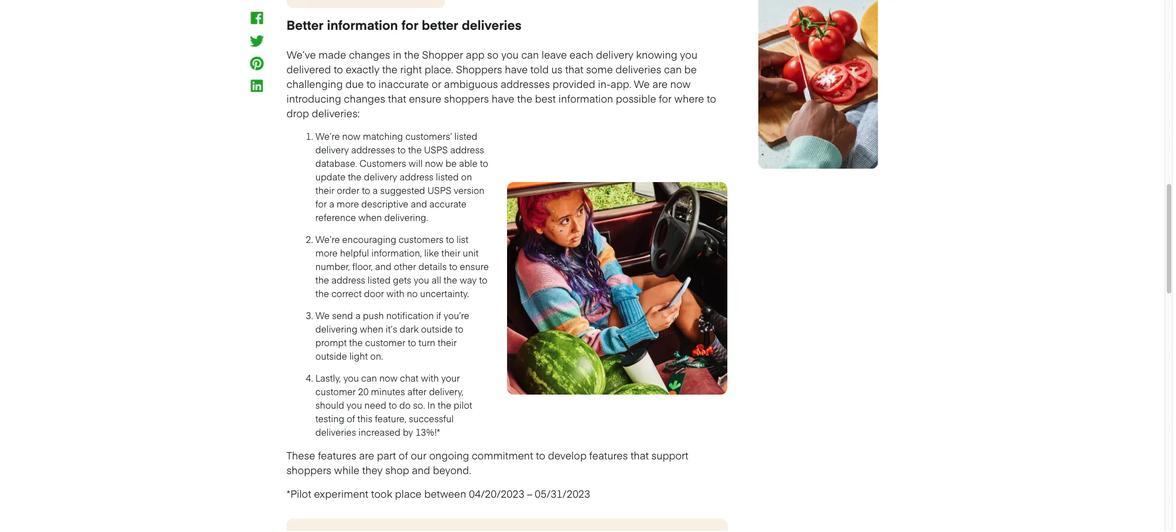 Task type: locate. For each thing, give the bounding box(es) containing it.
all
[[432, 274, 441, 286]]

04/20/2023
[[469, 487, 525, 501]]

1 horizontal spatial be
[[685, 62, 697, 76]]

have left told
[[505, 62, 528, 76]]

experiment
[[314, 487, 369, 501]]

and down information,
[[375, 260, 392, 273]]

1 horizontal spatial that
[[565, 62, 584, 76]]

have down ambiguous
[[492, 91, 515, 105]]

are
[[653, 77, 668, 91], [359, 448, 374, 462]]

0 horizontal spatial shoppers
[[287, 463, 332, 477]]

and inside we're encouraging customers to list more helpful information, like their unit number, floor, and other details to ensure the address listed gets you all the way to the correct door with no uncertainty.
[[375, 260, 392, 273]]

to left the list
[[446, 233, 454, 246]]

be up where
[[685, 62, 697, 76]]

now up minutes
[[380, 372, 398, 384]]

for left where
[[659, 91, 672, 105]]

we up delivering
[[316, 309, 330, 322]]

that left the support at the bottom right of page
[[631, 448, 649, 462]]

listed up door
[[368, 274, 391, 286]]

their inside we send a push notification if you're delivering when it's dark outside to prompt the customer to turn their outside light on.
[[438, 336, 457, 349]]

1 vertical spatial are
[[359, 448, 374, 462]]

0 vertical spatial with
[[387, 287, 405, 300]]

now right will
[[425, 157, 443, 169]]

for up reference
[[316, 198, 327, 210]]

encouraging
[[342, 233, 396, 246]]

now up where
[[671, 77, 691, 91]]

of left this
[[347, 412, 355, 425]]

0 vertical spatial are
[[653, 77, 668, 91]]

lastly, you can now chat with your customer 20 minutes after delivery, should you need to do so. in the pilot testing of this feature, successful deliveries increased by 13%!*
[[316, 372, 473, 438]]

shop
[[385, 463, 409, 477]]

0 vertical spatial their
[[316, 184, 335, 196]]

1 vertical spatial information
[[559, 91, 614, 105]]

2 horizontal spatial that
[[631, 448, 649, 462]]

like
[[425, 247, 439, 259]]

when down push
[[360, 323, 383, 335]]

their down update at the left of page
[[316, 184, 335, 196]]

2 features from the left
[[590, 448, 628, 462]]

on.
[[370, 350, 383, 362]]

more
[[337, 198, 359, 210], [316, 247, 338, 259]]

lastly,
[[316, 372, 341, 384]]

1 horizontal spatial a
[[355, 309, 361, 322]]

to right way at bottom
[[479, 274, 488, 286]]

address up correct
[[332, 274, 365, 286]]

2 vertical spatial for
[[316, 198, 327, 210]]

their
[[316, 184, 335, 196], [442, 247, 461, 259], [438, 336, 457, 349]]

their inside the we're now matching customers' listed delivery addresses to the usps address database. customers will now be able to update the delivery address listed on their order to a suggested usps version for a more descriptive and accurate reference when delivering.
[[316, 184, 335, 196]]

1 horizontal spatial of
[[399, 448, 408, 462]]

can up 20
[[361, 372, 377, 384]]

ongoing
[[429, 448, 469, 462]]

possible
[[616, 91, 657, 105]]

0 vertical spatial we're
[[316, 130, 340, 142]]

changes
[[349, 47, 390, 61], [344, 91, 385, 105]]

uncertainty.
[[420, 287, 469, 300]]

shoppers
[[444, 91, 489, 105], [287, 463, 332, 477]]

the inside lastly, you can now chat with your customer 20 minutes after delivery, should you need to do so. in the pilot testing of this feature, successful deliveries increased by 13%!*
[[438, 399, 452, 411]]

1 vertical spatial a
[[329, 198, 335, 210]]

to down you're
[[455, 323, 464, 335]]

0 horizontal spatial delivery
[[316, 143, 349, 156]]

and up delivering.
[[411, 198, 427, 210]]

turn
[[419, 336, 436, 349]]

be left able
[[446, 157, 457, 169]]

that up provided
[[565, 62, 584, 76]]

we're inside we're encouraging customers to list more helpful information, like their unit number, floor, and other details to ensure the address listed gets you all the way to the correct door with no uncertainty.
[[316, 233, 340, 246]]

1 vertical spatial outside
[[316, 350, 347, 362]]

1 vertical spatial delivery
[[316, 143, 349, 156]]

1 vertical spatial we're
[[316, 233, 340, 246]]

2 we're from the top
[[316, 233, 340, 246]]

with up after at left bottom
[[421, 372, 439, 384]]

we're for more
[[316, 233, 340, 246]]

2 vertical spatial address
[[332, 274, 365, 286]]

we're for delivery
[[316, 130, 340, 142]]

2 vertical spatial and
[[412, 463, 430, 477]]

and inside the we're now matching customers' listed delivery addresses to the usps address database. customers will now be able to update the delivery address listed on their order to a suggested usps version for a more descriptive and accurate reference when delivering.
[[411, 198, 427, 210]]

that
[[565, 62, 584, 76], [388, 91, 406, 105], [631, 448, 649, 462]]

1 horizontal spatial shoppers
[[444, 91, 489, 105]]

0 vertical spatial we
[[634, 77, 650, 91]]

changes up 'exactly'
[[349, 47, 390, 61]]

features right develop
[[590, 448, 628, 462]]

deliveries down testing
[[316, 426, 356, 438]]

be inside we've made changes in the shopper app so you can leave each delivery knowing you delivered to exactly the right place. shoppers have told us that some deliveries can be challenging due to inaccurate or ambiguous addresses provided in-app. we are now introducing changes that ensure shoppers have the best information possible for where to drop deliveries:
[[685, 62, 697, 76]]

0 vertical spatial for
[[402, 16, 419, 34]]

are up possible
[[653, 77, 668, 91]]

database.
[[316, 157, 357, 169]]

1 vertical spatial and
[[375, 260, 392, 273]]

information down provided
[[559, 91, 614, 105]]

1 vertical spatial when
[[360, 323, 383, 335]]

ensure down or
[[409, 91, 442, 105]]

the up light
[[349, 336, 363, 349]]

with inside we're encouraging customers to list more helpful information, like their unit number, floor, and other details to ensure the address listed gets you all the way to the correct door with no uncertainty.
[[387, 287, 405, 300]]

better
[[422, 16, 459, 34]]

a right send in the left of the page
[[355, 309, 361, 322]]

customers
[[360, 157, 406, 169]]

drop
[[287, 106, 309, 120]]

no
[[407, 287, 418, 300]]

1 vertical spatial customer
[[316, 385, 356, 398]]

delivery up 'database.'
[[316, 143, 349, 156]]

0 vertical spatial be
[[685, 62, 697, 76]]

2 horizontal spatial delivery
[[596, 47, 634, 61]]

delivery up some on the top
[[596, 47, 634, 61]]

can down knowing
[[664, 62, 682, 76]]

should
[[316, 399, 344, 411]]

1 vertical spatial we
[[316, 309, 330, 322]]

0 horizontal spatial ensure
[[409, 91, 442, 105]]

and down our
[[412, 463, 430, 477]]

on
[[461, 171, 472, 183]]

1 horizontal spatial delivery
[[364, 171, 397, 183]]

1 vertical spatial with
[[421, 372, 439, 384]]

the inside we send a push notification if you're delivering when it's dark outside to prompt the customer to turn their outside light on.
[[349, 336, 363, 349]]

we've made changes in the shopper app so you can leave each delivery knowing you delivered to exactly the right place. shoppers have told us that some deliveries can be challenging due to inaccurate or ambiguous addresses provided in-app. we are now introducing changes that ensure shoppers have the best information possible for where to drop deliveries:
[[287, 47, 717, 120]]

0 vertical spatial when
[[358, 211, 382, 224]]

be
[[685, 62, 697, 76], [446, 157, 457, 169]]

for left better
[[402, 16, 419, 34]]

app.
[[611, 77, 632, 91]]

have
[[505, 62, 528, 76], [492, 91, 515, 105]]

ensure
[[409, 91, 442, 105], [460, 260, 489, 273]]

of inside lastly, you can now chat with your customer 20 minutes after delivery, should you need to do so. in the pilot testing of this feature, successful deliveries increased by 13%!*
[[347, 412, 355, 425]]

2 vertical spatial listed
[[368, 274, 391, 286]]

–
[[527, 487, 532, 501]]

0 horizontal spatial features
[[318, 448, 357, 462]]

you inside we're encouraging customers to list more helpful information, like their unit number, floor, and other details to ensure the address listed gets you all the way to the correct door with no uncertainty.
[[414, 274, 429, 286]]

customers
[[399, 233, 444, 246]]

shoppers down ambiguous
[[444, 91, 489, 105]]

send
[[332, 309, 353, 322]]

the
[[404, 47, 420, 61], [382, 62, 398, 76], [517, 91, 533, 105], [408, 143, 422, 156], [348, 171, 362, 183], [316, 274, 329, 286], [444, 274, 457, 286], [316, 287, 329, 300], [349, 336, 363, 349], [438, 399, 452, 411]]

are inside we've made changes in the shopper app so you can leave each delivery knowing you delivered to exactly the right place. shoppers have told us that some deliveries can be challenging due to inaccurate or ambiguous addresses provided in-app. we are now introducing changes that ensure shoppers have the best information possible for where to drop deliveries:
[[653, 77, 668, 91]]

2 vertical spatial that
[[631, 448, 649, 462]]

deliveries:
[[312, 106, 360, 120]]

0 vertical spatial and
[[411, 198, 427, 210]]

1 vertical spatial their
[[442, 247, 461, 259]]

of inside these features are part of our ongoing commitment to develop features that support shoppers while they shop and beyond.
[[399, 448, 408, 462]]

addresses down told
[[501, 77, 550, 91]]

with
[[387, 287, 405, 300], [421, 372, 439, 384]]

you left all
[[414, 274, 429, 286]]

more up number,
[[316, 247, 338, 259]]

0 vertical spatial that
[[565, 62, 584, 76]]

order
[[337, 184, 360, 196]]

0 horizontal spatial are
[[359, 448, 374, 462]]

the down 'in'
[[382, 62, 398, 76]]

2 vertical spatial can
[[361, 372, 377, 384]]

0 horizontal spatial with
[[387, 287, 405, 300]]

0 vertical spatial of
[[347, 412, 355, 425]]

better information for better deliveries
[[287, 16, 522, 34]]

1 horizontal spatial customer
[[365, 336, 406, 349]]

customer inside we send a push notification if you're delivering when it's dark outside to prompt the customer to turn their outside light on.
[[365, 336, 406, 349]]

you
[[501, 47, 519, 61], [680, 47, 698, 61], [414, 274, 429, 286], [344, 372, 359, 384], [347, 399, 362, 411]]

their right 'turn'
[[438, 336, 457, 349]]

you right so
[[501, 47, 519, 61]]

0 vertical spatial more
[[337, 198, 359, 210]]

ensure inside we've made changes in the shopper app so you can leave each delivery knowing you delivered to exactly the right place. shoppers have told us that some deliveries can be challenging due to inaccurate or ambiguous addresses provided in-app. we are now introducing changes that ensure shoppers have the best information possible for where to drop deliveries:
[[409, 91, 442, 105]]

changes down due
[[344, 91, 385, 105]]

shoppers down these
[[287, 463, 332, 477]]

address up able
[[450, 143, 484, 156]]

1 vertical spatial addresses
[[351, 143, 395, 156]]

0 vertical spatial listed
[[455, 130, 478, 142]]

1 vertical spatial of
[[399, 448, 408, 462]]

address down will
[[400, 171, 434, 183]]

0 horizontal spatial deliveries
[[316, 426, 356, 438]]

0 vertical spatial deliveries
[[462, 16, 522, 34]]

deliveries
[[462, 16, 522, 34], [616, 62, 662, 76], [316, 426, 356, 438]]

2 vertical spatial a
[[355, 309, 361, 322]]

reference
[[316, 211, 356, 224]]

1 vertical spatial shoppers
[[287, 463, 332, 477]]

0 vertical spatial delivery
[[596, 47, 634, 61]]

0 horizontal spatial can
[[361, 372, 377, 384]]

of left our
[[399, 448, 408, 462]]

1 horizontal spatial information
[[559, 91, 614, 105]]

0 horizontal spatial of
[[347, 412, 355, 425]]

if
[[436, 309, 441, 322]]

1 horizontal spatial features
[[590, 448, 628, 462]]

0 vertical spatial ensure
[[409, 91, 442, 105]]

you up 20
[[344, 372, 359, 384]]

for
[[402, 16, 419, 34], [659, 91, 672, 105], [316, 198, 327, 210]]

we up possible
[[634, 77, 650, 91]]

to down matching
[[398, 143, 406, 156]]

we're inside the we're now matching customers' listed delivery addresses to the usps address database. customers will now be able to update the delivery address listed on their order to a suggested usps version for a more descriptive and accurate reference when delivering.
[[316, 130, 340, 142]]

the right all
[[444, 274, 457, 286]]

now inside lastly, you can now chat with your customer 20 minutes after delivery, should you need to do so. in the pilot testing of this feature, successful deliveries increased by 13%!*
[[380, 372, 398, 384]]

the down delivery,
[[438, 399, 452, 411]]

due
[[346, 77, 364, 91]]

0 vertical spatial customer
[[365, 336, 406, 349]]

to left do
[[389, 399, 397, 411]]

dark
[[400, 323, 419, 335]]

for inside we've made changes in the shopper app so you can leave each delivery knowing you delivered to exactly the right place. shoppers have told us that some deliveries can be challenging due to inaccurate or ambiguous addresses provided in-app. we are now introducing changes that ensure shoppers have the best information possible for where to drop deliveries:
[[659, 91, 672, 105]]

when inside the we're now matching customers' listed delivery addresses to the usps address database. customers will now be able to update the delivery address listed on their order to a suggested usps version for a more descriptive and accurate reference when delivering.
[[358, 211, 382, 224]]

when inside we send a push notification if you're delivering when it's dark outside to prompt the customer to turn their outside light on.
[[360, 323, 383, 335]]

listed left the on
[[436, 171, 459, 183]]

0 horizontal spatial customer
[[316, 385, 356, 398]]

0 vertical spatial a
[[373, 184, 378, 196]]

can inside lastly, you can now chat with your customer 20 minutes after delivery, should you need to do so. in the pilot testing of this feature, successful deliveries increased by 13%!*
[[361, 372, 377, 384]]

with down gets at the left
[[387, 287, 405, 300]]

1 vertical spatial that
[[388, 91, 406, 105]]

delivery inside we've made changes in the shopper app so you can leave each delivery knowing you delivered to exactly the right place. shoppers have told us that some deliveries can be challenging due to inaccurate or ambiguous addresses provided in-app. we are now introducing changes that ensure shoppers have the best information possible for where to drop deliveries:
[[596, 47, 634, 61]]

you down 20
[[347, 399, 362, 411]]

1 vertical spatial listed
[[436, 171, 459, 183]]

matching
[[363, 130, 403, 142]]

are up they
[[359, 448, 374, 462]]

0 vertical spatial shoppers
[[444, 91, 489, 105]]

1 features from the left
[[318, 448, 357, 462]]

delivering.
[[384, 211, 428, 224]]

descriptive
[[362, 198, 409, 210]]

0 horizontal spatial address
[[332, 274, 365, 286]]

2 horizontal spatial can
[[664, 62, 682, 76]]

0 vertical spatial information
[[327, 16, 398, 34]]

able
[[459, 157, 478, 169]]

can up told
[[522, 47, 539, 61]]

2 horizontal spatial deliveries
[[616, 62, 662, 76]]

2 horizontal spatial for
[[659, 91, 672, 105]]

listed inside we're encouraging customers to list more helpful information, like their unit number, floor, and other details to ensure the address listed gets you all the way to the correct door with no uncertainty.
[[368, 274, 391, 286]]

some
[[586, 62, 613, 76]]

0 horizontal spatial we
[[316, 309, 330, 322]]

we're down reference
[[316, 233, 340, 246]]

part
[[377, 448, 396, 462]]

delivering
[[316, 323, 358, 335]]

1 horizontal spatial can
[[522, 47, 539, 61]]

your
[[441, 372, 460, 384]]

2 horizontal spatial address
[[450, 143, 484, 156]]

chat
[[400, 372, 419, 384]]

the left correct
[[316, 287, 329, 300]]

2 vertical spatial their
[[438, 336, 457, 349]]

customer down it's
[[365, 336, 406, 349]]

1 horizontal spatial are
[[653, 77, 668, 91]]

1 horizontal spatial we
[[634, 77, 650, 91]]

*pilot
[[287, 487, 311, 501]]

details
[[419, 260, 447, 273]]

0 horizontal spatial for
[[316, 198, 327, 210]]

features up the while
[[318, 448, 357, 462]]

listed up able
[[455, 130, 478, 142]]

delivery down customers
[[364, 171, 397, 183]]

to right order
[[362, 184, 370, 196]]

we're down deliveries: in the top of the page
[[316, 130, 340, 142]]

a up reference
[[329, 198, 335, 210]]

ensure down unit
[[460, 260, 489, 273]]

more down order
[[337, 198, 359, 210]]

1 horizontal spatial addresses
[[501, 77, 550, 91]]

a up the descriptive
[[373, 184, 378, 196]]

addresses up customers
[[351, 143, 395, 156]]

0 horizontal spatial be
[[446, 157, 457, 169]]

deliveries up so
[[462, 16, 522, 34]]

1 vertical spatial address
[[400, 171, 434, 183]]

delivery
[[596, 47, 634, 61], [316, 143, 349, 156], [364, 171, 397, 183]]

the left best
[[517, 91, 533, 105]]

0 vertical spatial can
[[522, 47, 539, 61]]

1 horizontal spatial outside
[[421, 323, 453, 335]]

be inside the we're now matching customers' listed delivery addresses to the usps address database. customers will now be able to update the delivery address listed on their order to a suggested usps version for a more descriptive and accurate reference when delivering.
[[446, 157, 457, 169]]

to right able
[[480, 157, 489, 169]]

deliveries up "app."
[[616, 62, 662, 76]]

customer up "should"
[[316, 385, 356, 398]]

0 horizontal spatial addresses
[[351, 143, 395, 156]]

number,
[[316, 260, 350, 273]]

0 vertical spatial address
[[450, 143, 484, 156]]

support
[[652, 448, 689, 462]]

with inside lastly, you can now chat with your customer 20 minutes after delivery, should you need to do so. in the pilot testing of this feature, successful deliveries increased by 13%!*
[[421, 372, 439, 384]]

prompt
[[316, 336, 347, 349]]

shoppers inside we've made changes in the shopper app so you can leave each delivery knowing you delivered to exactly the right place. shoppers have told us that some deliveries can be challenging due to inaccurate or ambiguous addresses provided in-app. we are now introducing changes that ensure shoppers have the best information possible for where to drop deliveries:
[[444, 91, 489, 105]]

their down the list
[[442, 247, 461, 259]]

now down deliveries: in the top of the page
[[342, 130, 361, 142]]

1 horizontal spatial deliveries
[[462, 16, 522, 34]]

1 vertical spatial ensure
[[460, 260, 489, 273]]

their inside we're encouraging customers to list more helpful information, like their unit number, floor, and other details to ensure the address listed gets you all the way to the correct door with no uncertainty.
[[442, 247, 461, 259]]

1 vertical spatial for
[[659, 91, 672, 105]]

when down the descriptive
[[358, 211, 382, 224]]

0 horizontal spatial information
[[327, 16, 398, 34]]

1 we're from the top
[[316, 130, 340, 142]]

address
[[450, 143, 484, 156], [400, 171, 434, 183], [332, 274, 365, 286]]

so
[[487, 47, 499, 61]]

1 vertical spatial more
[[316, 247, 338, 259]]

usps down customers'
[[424, 143, 448, 156]]

correct
[[332, 287, 362, 300]]

outside down if
[[421, 323, 453, 335]]

and inside these features are part of our ongoing commitment to develop features that support shoppers while they shop and beyond.
[[412, 463, 430, 477]]

customer
[[365, 336, 406, 349], [316, 385, 356, 398]]

2 vertical spatial deliveries
[[316, 426, 356, 438]]

1 horizontal spatial for
[[402, 16, 419, 34]]

to left develop
[[536, 448, 546, 462]]

provided
[[553, 77, 596, 91]]

the down number,
[[316, 274, 329, 286]]

that down inaccurate
[[388, 91, 406, 105]]

outside down prompt in the left of the page
[[316, 350, 347, 362]]

usps up accurate
[[428, 184, 452, 196]]

information up made
[[327, 16, 398, 34]]



Task type: vqa. For each thing, say whether or not it's contained in the screenshot.
you're
yes



Task type: describe. For each thing, give the bounding box(es) containing it.
more inside the we're now matching customers' listed delivery addresses to the usps address database. customers will now be able to update the delivery address listed on their order to a suggested usps version for a more descriptive and accurate reference when delivering.
[[337, 198, 359, 210]]

ambiguous
[[444, 77, 498, 91]]

more inside we're encouraging customers to list more helpful information, like their unit number, floor, and other details to ensure the address listed gets you all the way to the correct door with no uncertainty.
[[316, 247, 338, 259]]

addresses inside the we're now matching customers' listed delivery addresses to the usps address database. customers will now be able to update the delivery address listed on their order to a suggested usps version for a more descriptive and accurate reference when delivering.
[[351, 143, 395, 156]]

we inside we send a push notification if you're delivering when it's dark outside to prompt the customer to turn their outside light on.
[[316, 309, 330, 322]]

ensure inside we're encouraging customers to list more helpful information, like their unit number, floor, and other details to ensure the address listed gets you all the way to the correct door with no uncertainty.
[[460, 260, 489, 273]]

address inside we're encouraging customers to list more helpful information, like their unit number, floor, and other details to ensure the address listed gets you all the way to the correct door with no uncertainty.
[[332, 274, 365, 286]]

these features are part of our ongoing commitment to develop features that support shoppers while they shop and beyond.
[[287, 448, 689, 477]]

to right details
[[449, 260, 458, 273]]

unit
[[463, 247, 479, 259]]

challenging
[[287, 77, 343, 91]]

delivered
[[287, 62, 331, 76]]

1 vertical spatial have
[[492, 91, 515, 105]]

so. in
[[413, 399, 436, 411]]

for inside the we're now matching customers' listed delivery addresses to the usps address database. customers will now be able to update the delivery address listed on their order to a suggested usps version for a more descriptive and accurate reference when delivering.
[[316, 198, 327, 210]]

you're
[[444, 309, 470, 322]]

1 vertical spatial usps
[[428, 184, 452, 196]]

minutes
[[371, 385, 405, 398]]

by
[[403, 426, 413, 438]]

we've
[[287, 47, 316, 61]]

to right due
[[367, 77, 376, 91]]

or
[[432, 77, 442, 91]]

delivery,
[[429, 385, 464, 398]]

it's
[[386, 323, 397, 335]]

suggested
[[380, 184, 425, 196]]

the up order
[[348, 171, 362, 183]]

develop
[[548, 448, 587, 462]]

helpful
[[340, 247, 369, 259]]

0 horizontal spatial outside
[[316, 350, 347, 362]]

customer inside lastly, you can now chat with your customer 20 minutes after delivery, should you need to do so. in the pilot testing of this feature, successful deliveries increased by 13%!*
[[316, 385, 356, 398]]

app
[[466, 47, 485, 61]]

place.
[[425, 62, 454, 76]]

0 vertical spatial changes
[[349, 47, 390, 61]]

to down dark
[[408, 336, 416, 349]]

notification
[[386, 309, 434, 322]]

to inside lastly, you can now chat with your customer 20 minutes after delivery, should you need to do so. in the pilot testing of this feature, successful deliveries increased by 13%!*
[[389, 399, 397, 411]]

other
[[394, 260, 416, 273]]

this
[[358, 412, 373, 425]]

they
[[362, 463, 383, 477]]

told
[[531, 62, 549, 76]]

deliveries inside lastly, you can now chat with your customer 20 minutes after delivery, should you need to do so. in the pilot testing of this feature, successful deliveries increased by 13%!*
[[316, 426, 356, 438]]

to right where
[[707, 91, 717, 105]]

0 vertical spatial usps
[[424, 143, 448, 156]]

update
[[316, 171, 346, 183]]

shoppers inside these features are part of our ongoing commitment to develop features that support shoppers while they shop and beyond.
[[287, 463, 332, 477]]

while
[[334, 463, 360, 477]]

in-
[[598, 77, 611, 91]]

list
[[457, 233, 469, 246]]

push
[[363, 309, 384, 322]]

1 horizontal spatial address
[[400, 171, 434, 183]]

we're encouraging customers to list more helpful information, like their unit number, floor, and other details to ensure the address listed gets you all the way to the correct door with no uncertainty.
[[316, 233, 489, 300]]

the up will
[[408, 143, 422, 156]]

information inside we've made changes in the shopper app so you can leave each delivery knowing you delivered to exactly the right place. shoppers have told us that some deliveries can be challenging due to inaccurate or ambiguous addresses provided in-app. we are now introducing changes that ensure shoppers have the best information possible for where to drop deliveries:
[[559, 91, 614, 105]]

addresses inside we've made changes in the shopper app so you can leave each delivery knowing you delivered to exactly the right place. shoppers have told us that some deliveries can be challenging due to inaccurate or ambiguous addresses provided in-app. we are now introducing changes that ensure shoppers have the best information possible for where to drop deliveries:
[[501, 77, 550, 91]]

you right knowing
[[680, 47, 698, 61]]

that inside these features are part of our ongoing commitment to develop features that support shoppers while they shop and beyond.
[[631, 448, 649, 462]]

accurate
[[430, 198, 467, 210]]

*pilot experiment took place between 04/20/2023 – 05/31/2023
[[287, 487, 591, 501]]

0 horizontal spatial a
[[329, 198, 335, 210]]

floor,
[[352, 260, 373, 273]]

now inside we've made changes in the shopper app so you can leave each delivery knowing you delivered to exactly the right place. shoppers have told us that some deliveries can be challenging due to inaccurate or ambiguous addresses provided in-app. we are now introducing changes that ensure shoppers have the best information possible for where to drop deliveries:
[[671, 77, 691, 91]]

way
[[460, 274, 477, 286]]

shopper
[[422, 47, 463, 61]]

door
[[364, 287, 384, 300]]

leave
[[542, 47, 567, 61]]

increased
[[359, 426, 401, 438]]

the right 'in'
[[404, 47, 420, 61]]

are inside these features are part of our ongoing commitment to develop features that support shoppers while they shop and beyond.
[[359, 448, 374, 462]]

feature,
[[375, 412, 407, 425]]

we send a push notification if you're delivering when it's dark outside to prompt the customer to turn their outside light on.
[[316, 309, 470, 362]]

where
[[675, 91, 704, 105]]

we're now matching customers' listed delivery addresses to the usps address database. customers will now be able to update the delivery address listed on their order to a suggested usps version for a more descriptive and accurate reference when delivering.
[[316, 130, 489, 224]]

between
[[424, 487, 467, 501]]

0 vertical spatial outside
[[421, 323, 453, 335]]

made
[[319, 47, 346, 61]]

better
[[287, 16, 324, 34]]

1 vertical spatial changes
[[344, 91, 385, 105]]

our
[[411, 448, 427, 462]]

these
[[287, 448, 315, 462]]

right
[[400, 62, 422, 76]]

need
[[365, 399, 386, 411]]

0 horizontal spatial that
[[388, 91, 406, 105]]

0 vertical spatial have
[[505, 62, 528, 76]]

best
[[535, 91, 556, 105]]

place
[[395, 487, 422, 501]]

do
[[400, 399, 411, 411]]

we inside we've made changes in the shopper app so you can leave each delivery knowing you delivered to exactly the right place. shoppers have told us that some deliveries can be challenging due to inaccurate or ambiguous addresses provided in-app. we are now introducing changes that ensure shoppers have the best information possible for where to drop deliveries:
[[634, 77, 650, 91]]

to inside these features are part of our ongoing commitment to develop features that support shoppers while they shop and beyond.
[[536, 448, 546, 462]]

inaccurate
[[379, 77, 429, 91]]

a inside we send a push notification if you're delivering when it's dark outside to prompt the customer to turn their outside light on.
[[355, 309, 361, 322]]

testing
[[316, 412, 345, 425]]

gets
[[393, 274, 412, 286]]

exactly
[[346, 62, 380, 76]]

to down made
[[334, 62, 343, 76]]

deliveries inside we've made changes in the shopper app so you can leave each delivery knowing you delivered to exactly the right place. shoppers have told us that some deliveries can be challenging due to inaccurate or ambiguous addresses provided in-app. we are now introducing changes that ensure shoppers have the best information possible for where to drop deliveries:
[[616, 62, 662, 76]]

light
[[350, 350, 368, 362]]

commitment
[[472, 448, 534, 462]]

2 horizontal spatial a
[[373, 184, 378, 196]]

beyond.
[[433, 463, 472, 477]]

05/31/2023
[[535, 487, 591, 501]]

us
[[552, 62, 563, 76]]

each
[[570, 47, 594, 61]]

20
[[358, 385, 369, 398]]

after
[[408, 385, 427, 398]]

introducing
[[287, 91, 341, 105]]

in
[[393, 47, 402, 61]]



